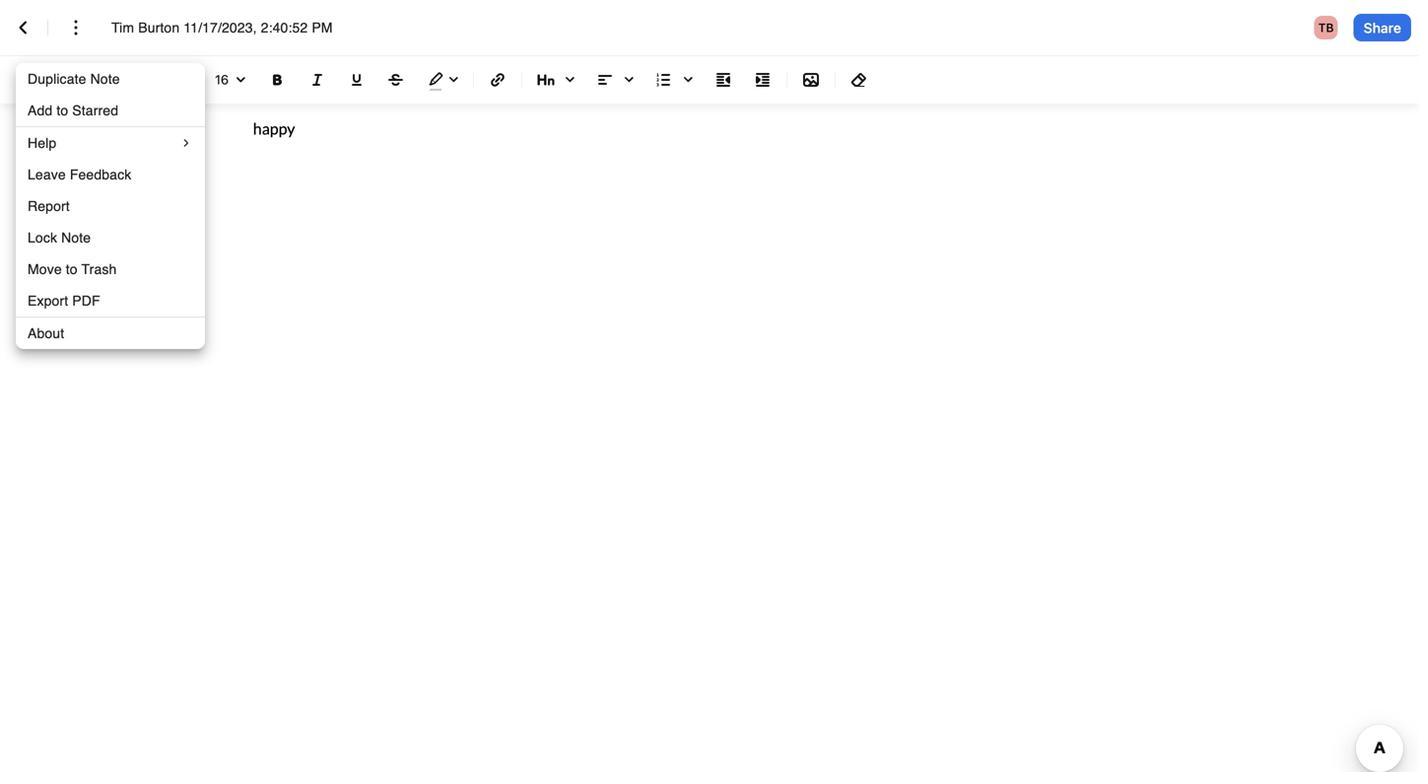 Task type: describe. For each thing, give the bounding box(es) containing it.
duplicate note menu item
[[16, 63, 205, 95]]

heading image
[[530, 64, 582, 96]]

export
[[28, 293, 68, 309]]

more image
[[64, 16, 88, 39]]

add to starred menu item
[[16, 95, 205, 126]]

report menu item
[[16, 190, 205, 222]]

text highlight image
[[420, 64, 465, 96]]

open image
[[229, 68, 252, 92]]

lock
[[28, 230, 57, 246]]

lock note
[[28, 230, 91, 246]]

leave
[[28, 167, 66, 182]]

report
[[28, 198, 70, 214]]

share
[[1364, 19, 1402, 36]]

to for starred
[[57, 103, 68, 118]]

duplicate note
[[28, 71, 120, 87]]

pdf
[[72, 293, 100, 309]]

add
[[28, 103, 53, 118]]

increase indent image
[[751, 68, 775, 92]]

help menu item
[[16, 127, 205, 159]]

insert image image
[[800, 68, 823, 92]]

note for lock note
[[61, 230, 91, 246]]

export pdf menu item
[[16, 285, 205, 317]]

move
[[28, 261, 62, 277]]

italic image
[[306, 68, 329, 92]]

font image
[[61, 64, 199, 96]]

color image
[[8, 64, 53, 96]]



Task type: vqa. For each thing, say whether or not it's contained in the screenshot.
About "menu item"
yes



Task type: locate. For each thing, give the bounding box(es) containing it.
0 vertical spatial note
[[90, 71, 120, 87]]

0 vertical spatial to
[[57, 103, 68, 118]]

all notes image
[[12, 16, 35, 39]]

happy
[[253, 119, 295, 138]]

bold image
[[266, 68, 290, 92]]

to inside menu item
[[66, 261, 78, 277]]

about menu item
[[16, 317, 205, 349]]

text align image
[[590, 64, 641, 96]]

strikethrough image
[[385, 68, 408, 92]]

to right add
[[57, 103, 68, 118]]

None text field
[[111, 18, 359, 37]]

trash
[[81, 261, 117, 277]]

leave feedback link
[[16, 159, 205, 190]]

to inside "menu item"
[[57, 103, 68, 118]]

menu
[[16, 63, 205, 349]]

move to trash menu item
[[16, 253, 205, 285]]

list image
[[649, 64, 700, 96]]

leave feedback
[[28, 167, 131, 182]]

note up move to trash
[[61, 230, 91, 246]]

add to starred
[[28, 103, 118, 118]]

to for trash
[[66, 261, 78, 277]]

to
[[57, 103, 68, 118], [66, 261, 78, 277]]

help
[[28, 135, 57, 151]]

note
[[90, 71, 120, 87], [61, 230, 91, 246]]

note up the add to starred "menu item"
[[90, 71, 120, 87]]

tb
[[1319, 21, 1335, 35]]

1 vertical spatial to
[[66, 261, 78, 277]]

share button
[[1354, 14, 1412, 41]]

about
[[28, 325, 64, 341]]

feedback
[[70, 167, 131, 182]]

export pdf
[[28, 293, 100, 309]]

duplicate
[[28, 71, 86, 87]]

lock note menu item
[[16, 222, 205, 253]]

starred
[[72, 103, 118, 118]]

tb button
[[1307, 12, 1347, 43]]

1 vertical spatial note
[[61, 230, 91, 246]]

to right move
[[66, 261, 78, 277]]

underline image
[[345, 68, 369, 92]]

move to trash
[[28, 261, 117, 277]]

link image
[[486, 68, 510, 92]]

note for duplicate note
[[90, 71, 120, 87]]

decrease indent image
[[712, 68, 736, 92]]

menu containing duplicate note
[[16, 63, 205, 349]]

clear style image
[[848, 68, 872, 92]]



